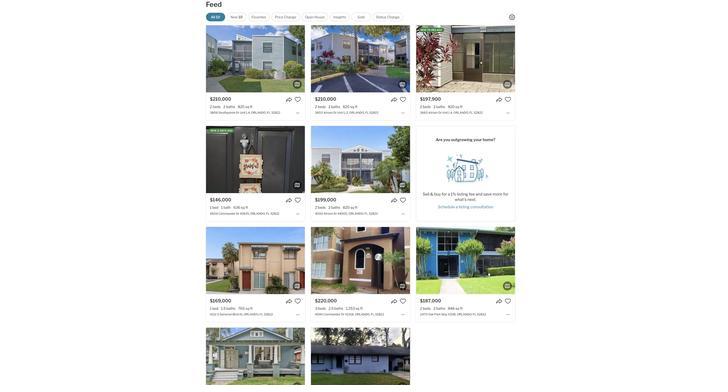 Task type: vqa. For each thing, say whether or not it's contained in the screenshot.
Atrium related to $210,000
yes



Task type: locate. For each thing, give the bounding box(es) containing it.
2 beds for 4000
[[315, 206, 326, 210]]

a left 1%
[[448, 192, 450, 197]]

bed for $146,000
[[212, 206, 219, 210]]

2 beds up 2470
[[420, 307, 431, 311]]

0 vertical spatial 1 bed
[[210, 206, 219, 210]]

2 baths
[[223, 105, 235, 109], [329, 105, 340, 109], [434, 105, 446, 109], [329, 206, 340, 210], [434, 307, 446, 311]]

10 inside 'all' option
[[216, 15, 220, 19]]

3 photo of 1836 oleander st, baton rouge, la 70802 image from the left
[[305, 328, 404, 386]]

sq for 4000 atrium dr #4000, orlando, fl 32822
[[351, 206, 354, 210]]

a
[[448, 192, 450, 197], [456, 205, 458, 210]]

0 vertical spatial commander
[[218, 212, 236, 216]]

1 horizontal spatial $210,000
[[315, 97, 336, 102]]

listing down what's
[[459, 205, 470, 210]]

2 baths up southpointe
[[223, 105, 235, 109]]

4211 s semoran blvd #1, orlando, fl 32822
[[210, 313, 273, 317]]

for right more
[[503, 192, 509, 197]]

commander down the 2.5
[[324, 313, 341, 317]]

favorite button checkbox for 4504 commander dr #1835, orlando, fl 32822
[[295, 197, 301, 204]]

dr for 4000
[[334, 212, 337, 216]]

change right status
[[387, 15, 400, 19]]

1 10 from the left
[[216, 15, 220, 19]]

2 baths for 3663
[[434, 105, 446, 109]]

baths up 3663 atrium dr unit l4, orlando, fl 32822 at the top of page
[[436, 105, 446, 109]]

ft up #1835,
[[246, 206, 248, 210]]

new
[[231, 15, 238, 19]]

820 sq ft up 3806 southpointe dr unit l4, orlando, fl 32822
[[238, 105, 253, 109]]

2 change from the left
[[387, 15, 400, 19]]

1 bed for $146,000
[[210, 206, 219, 210]]

photo of 4504 commander dr #1835, orlando, fl 32822 image
[[107, 126, 206, 193], [206, 126, 305, 193], [305, 126, 404, 193]]

1 for from the left
[[442, 192, 447, 197]]

0 vertical spatial ago
[[437, 28, 442, 31]]

820 up the 3603 atrium dr unit l-2, orlando, fl 32822
[[343, 105, 350, 109]]

2 photo of 3663 atrium dr unit l4, orlando, fl 32822 image from the left
[[416, 25, 515, 93]]

1 unit from the left
[[240, 111, 246, 115]]

favorite button image
[[295, 96, 301, 103], [400, 96, 406, 103], [505, 96, 511, 103], [295, 197, 301, 204], [505, 298, 511, 305]]

0 horizontal spatial 10
[[216, 15, 220, 19]]

baths for 4000
[[331, 206, 340, 210]]

new left 11
[[211, 129, 217, 132]]

2 baths down '$197,900'
[[434, 105, 446, 109]]

fee
[[469, 192, 475, 197]]

820 for 4000
[[343, 206, 350, 210]]

ft for 4540 commander dr #2218, orlando, fl 32822
[[360, 307, 363, 311]]

2 1 bed from the top
[[210, 307, 219, 311]]

1 vertical spatial 1 bed
[[210, 307, 219, 311]]

Favorites radio
[[248, 13, 270, 21]]

2 up park
[[434, 307, 436, 311]]

2 baths up the 3603 atrium dr unit l-2, orlando, fl 32822
[[329, 105, 340, 109]]

dr down the 636
[[236, 212, 239, 216]]

820 up 3663 atrium dr unit l4, orlando, fl 32822 at the top of page
[[448, 105, 455, 109]]

sq for 3603 atrium dr unit l-2, orlando, fl 32822
[[351, 105, 354, 109]]

ft
[[250, 105, 253, 109], [355, 105, 358, 109], [460, 105, 463, 109], [246, 206, 248, 210], [355, 206, 358, 210], [250, 307, 253, 311], [360, 307, 363, 311], [460, 307, 463, 311]]

l4, for $210,000
[[246, 111, 251, 115]]

3 photo of 4211 s semoran blvd #1, orlando, fl 32822 image from the left
[[305, 227, 404, 294]]

sq up 3663 atrium dr unit l4, orlando, fl 32822 at the top of page
[[456, 105, 459, 109]]

baths right 1.5
[[227, 307, 236, 311]]

all 10
[[211, 15, 220, 19]]

fl
[[267, 111, 271, 115], [365, 111, 369, 115], [470, 111, 473, 115], [266, 212, 270, 216], [365, 212, 368, 216], [260, 313, 263, 317], [371, 313, 375, 317], [473, 313, 477, 317]]

820 sq ft for 3663
[[448, 105, 463, 109]]

ft up 4000 atrium dr #4000, orlando, fl 32822
[[355, 206, 358, 210]]

4504 commander dr #1835, orlando, fl 32822
[[210, 212, 280, 216]]

bed
[[212, 206, 219, 210], [212, 307, 219, 311]]

820 for 3663
[[448, 105, 455, 109]]

1 photo of 3806 southpointe dr unit l4, orlando, fl 32822 image from the left
[[107, 25, 206, 93]]

l4,
[[246, 111, 251, 115], [449, 111, 453, 115]]

4540
[[315, 313, 323, 317]]

1 bed for $169,000
[[210, 307, 219, 311]]

820 sq ft up 3663 atrium dr unit l4, orlando, fl 32822 at the top of page
[[448, 105, 463, 109]]

820 sq ft up 4000 atrium dr #4000, orlando, fl 32822
[[343, 206, 358, 210]]

listing
[[457, 192, 468, 197], [459, 205, 470, 210]]

1 vertical spatial new
[[211, 129, 217, 132]]

0 horizontal spatial l4,
[[246, 111, 251, 115]]

2 baths up park
[[434, 307, 446, 311]]

ago right hrs
[[437, 28, 442, 31]]

820 up 3806 southpointe dr unit l4, orlando, fl 32822
[[238, 105, 245, 109]]

beds up 3806
[[213, 105, 221, 109]]

photo of 1836 oleander st, baton rouge, la 70802 image
[[107, 328, 206, 386], [206, 328, 305, 386], [305, 328, 404, 386]]

atrium for $197,900
[[429, 111, 438, 115]]

1 bed up 4504
[[210, 206, 219, 210]]

2
[[210, 105, 212, 109], [223, 105, 226, 109], [315, 105, 317, 109], [329, 105, 331, 109], [420, 105, 422, 109], [434, 105, 436, 109], [315, 206, 317, 210], [329, 206, 331, 210], [420, 307, 422, 311], [434, 307, 436, 311]]

1 up 4211
[[210, 307, 212, 311]]

3 photo of 4000 atrium dr #4000, orlando, fl 32822 image from the left
[[410, 126, 509, 193]]

0 horizontal spatial commander
[[218, 212, 236, 216]]

baths right the 2.5
[[334, 307, 344, 311]]

2 horizontal spatial unit
[[443, 111, 448, 115]]

baths for 3603
[[331, 105, 340, 109]]

820 for 3806
[[238, 105, 245, 109]]

2 l4, from the left
[[449, 111, 453, 115]]

ft for 3603 atrium dr unit l-2, orlando, fl 32822
[[355, 105, 358, 109]]

$210,000 up 3603 on the top of the page
[[315, 97, 336, 102]]

photo of 4211 s semoran blvd #1, orlando, fl 32822 image
[[107, 227, 206, 294], [206, 227, 305, 294], [305, 227, 404, 294]]

2 beds up 3663
[[420, 105, 431, 109]]

1 horizontal spatial new
[[421, 28, 427, 31]]

0 vertical spatial new
[[421, 28, 427, 31]]

10 right all
[[216, 15, 220, 19]]

0 horizontal spatial a
[[448, 192, 450, 197]]

2 photo of 1836 oleander st, baton rouge, la 70802 image from the left
[[206, 328, 305, 386]]

ago right days on the left
[[227, 129, 233, 132]]

All radio
[[206, 13, 225, 21]]

sq right 1,253
[[356, 307, 360, 311]]

beds up "4000"
[[318, 206, 326, 210]]

1 horizontal spatial l4,
[[449, 111, 453, 115]]

10 for all 10
[[216, 15, 220, 19]]

unit right 3663
[[443, 111, 448, 115]]

for right buy
[[442, 192, 447, 197]]

favorite button checkbox for $169,000
[[295, 298, 301, 305]]

favorite button image
[[400, 197, 406, 204], [295, 298, 301, 305], [400, 298, 406, 305]]

bed up 4504
[[212, 206, 219, 210]]

1 photo of 3603 atrium dr unit l-2, orlando, fl 32822 image from the left
[[212, 25, 311, 93]]

dr left #4000,
[[334, 212, 337, 216]]

2 up southpointe
[[223, 105, 226, 109]]

photo of 3806 southpointe dr unit l4, orlando, fl 32822 image
[[107, 25, 206, 93], [206, 25, 305, 93], [305, 25, 404, 93]]

sq up the 3603 atrium dr unit l-2, orlando, fl 32822
[[351, 105, 354, 109]]

820 sq ft
[[238, 105, 253, 109], [343, 105, 358, 109], [448, 105, 463, 109], [343, 206, 358, 210]]

dr right 3663
[[439, 111, 442, 115]]

baths up southpointe
[[226, 105, 235, 109]]

1 horizontal spatial unit
[[338, 111, 343, 115]]

1 vertical spatial commander
[[324, 313, 341, 317]]

new left 35 on the right top
[[421, 28, 427, 31]]

2 beds up 3806
[[210, 105, 221, 109]]

2 baths for 2470
[[434, 307, 446, 311]]

baths for 4540
[[334, 307, 344, 311]]

commander down 'bath'
[[218, 212, 236, 216]]

favorite button image for $220,000
[[400, 298, 406, 305]]

favorite button checkbox for 3806 southpointe dr unit l4, orlando, fl 32822
[[295, 96, 301, 103]]

1 horizontal spatial commander
[[324, 313, 341, 317]]

orlando,
[[251, 111, 267, 115], [350, 111, 365, 115], [454, 111, 469, 115], [250, 212, 266, 216], [349, 212, 364, 216], [244, 313, 259, 317], [355, 313, 370, 317], [457, 313, 472, 317]]

sq up 4000 atrium dr #4000, orlando, fl 32822
[[351, 206, 354, 210]]

change right price
[[284, 15, 297, 19]]

3806
[[210, 111, 218, 115]]

atrium right "4000"
[[324, 212, 333, 216]]

ft right 1,253
[[360, 307, 363, 311]]

2 up "4000"
[[315, 206, 317, 210]]

2 10 from the left
[[239, 15, 243, 19]]

1 bed up 4211
[[210, 307, 219, 311]]

1 horizontal spatial for
[[503, 192, 509, 197]]

change inside radio
[[387, 15, 400, 19]]

beds for 2470
[[423, 307, 431, 311]]

$197,900
[[420, 97, 441, 102]]

$210,000 up southpointe
[[210, 97, 231, 102]]

1 vertical spatial ago
[[227, 129, 233, 132]]

3 unit from the left
[[443, 111, 448, 115]]

1 photo of 4504 commander dr #1835, orlando, fl 32822 image from the left
[[107, 126, 206, 193]]

bath
[[224, 206, 231, 210]]

1
[[210, 206, 212, 210], [221, 206, 223, 210], [210, 307, 212, 311]]

$220,000
[[315, 299, 337, 304]]

2 baths for 3806
[[223, 105, 235, 109]]

and
[[476, 192, 483, 197]]

1 vertical spatial a
[[456, 205, 458, 210]]

for
[[442, 192, 447, 197], [503, 192, 509, 197]]

New radio
[[227, 13, 246, 21]]

ago for $197,900
[[437, 28, 442, 31]]

sq up 3806 southpointe dr unit l4, orlando, fl 32822
[[245, 105, 249, 109]]

2 photo of 2470 oak park way #208, orlando, fl 32822 image from the left
[[416, 227, 515, 294]]

atrium for $199,000
[[324, 212, 333, 216]]

1 photo of 1836 oleander st, baton rouge, la 70802 image from the left
[[107, 328, 206, 386]]

beds right 3
[[318, 307, 326, 311]]

unit right southpointe
[[240, 111, 246, 115]]

2 $210,000 from the left
[[315, 97, 336, 102]]

option group
[[206, 13, 403, 21]]

1 photo of 4000 atrium dr #4000, orlando, fl 32822 image from the left
[[212, 126, 311, 193]]

commander
[[218, 212, 236, 216], [324, 313, 341, 317]]

sq for 4211 s semoran blvd #1, orlando, fl 32822
[[246, 307, 249, 311]]

photo of 4000 atrium dr #4000, orlando, fl 32822 image
[[212, 126, 311, 193], [311, 126, 410, 193], [410, 126, 509, 193]]

open
[[305, 15, 314, 19]]

2 photo of 3603 atrium dr unit l-2, orlando, fl 32822 image from the left
[[311, 25, 410, 93]]

ft for 4000 atrium dr #4000, orlando, fl 32822
[[355, 206, 358, 210]]

3 photo of 4540 commander dr #2218, orlando, fl 32822 image from the left
[[410, 227, 509, 294]]

2,
[[347, 111, 349, 115]]

commander for $146,000
[[218, 212, 236, 216]]

2 up 3603 on the top of the page
[[315, 105, 317, 109]]

1 bed
[[210, 206, 219, 210], [210, 307, 219, 311]]

ft right 846
[[460, 307, 463, 311]]

3663 atrium dr unit l4, orlando, fl 32822
[[420, 111, 483, 115]]

bed up 4211
[[212, 307, 219, 311]]

unit for 3603
[[338, 111, 343, 115]]

baths up park
[[436, 307, 446, 311]]

1 l4, from the left
[[246, 111, 251, 115]]

2470 oak park way #208, orlando, fl 32822
[[420, 313, 486, 317]]

3 photo of 3806 southpointe dr unit l4, orlando, fl 32822 image from the left
[[305, 25, 404, 93]]

baths for 3806
[[226, 105, 235, 109]]

0 vertical spatial a
[[448, 192, 450, 197]]

unit left l-
[[338, 111, 343, 115]]

2 beds up 3603 on the top of the page
[[315, 105, 326, 109]]

0 horizontal spatial unit
[[240, 111, 246, 115]]

3 photo of 2470 oak park way #208, orlando, fl 32822 image from the left
[[515, 227, 614, 294]]

820
[[238, 105, 245, 109], [343, 105, 350, 109], [448, 105, 455, 109], [343, 206, 350, 210]]

favorite button image for 3806 southpointe dr unit l4, orlando, fl 32822
[[295, 96, 301, 103]]

a down what's
[[456, 205, 458, 210]]

photo of 3663 atrium dr unit l4, orlando, fl 32822 image
[[317, 25, 416, 93], [416, 25, 515, 93], [515, 25, 614, 93]]

2 photo of 3806 southpointe dr unit l4, orlando, fl 32822 image from the left
[[206, 25, 305, 93]]

sq right 846
[[456, 307, 460, 311]]

0 horizontal spatial $210,000
[[210, 97, 231, 102]]

1.5
[[221, 307, 226, 311]]

0 vertical spatial bed
[[212, 206, 219, 210]]

new 35 hrs ago
[[421, 28, 442, 31]]

32822
[[271, 111, 280, 115], [370, 111, 379, 115], [474, 111, 483, 115], [270, 212, 280, 216], [369, 212, 378, 216], [264, 313, 273, 317], [375, 313, 384, 317], [477, 313, 486, 317]]

baths up #4000,
[[331, 206, 340, 210]]

change
[[284, 15, 297, 19], [387, 15, 400, 19]]

photo of 3603 atrium dr unit l-2, orlando, fl 32822 image
[[212, 25, 311, 93], [311, 25, 410, 93], [410, 25, 509, 93]]

change for price change
[[284, 15, 297, 19]]

820 sq ft for 3806
[[238, 105, 253, 109]]

atrium right 3663
[[429, 111, 438, 115]]

baths for 3663
[[436, 105, 446, 109]]

unit for 3663
[[443, 111, 448, 115]]

dr right southpointe
[[236, 111, 239, 115]]

1 bed from the top
[[212, 206, 219, 210]]

favorite button image for $199,000
[[400, 197, 406, 204]]

new for $146,000
[[211, 129, 217, 132]]

favorite button checkbox for $199,000
[[400, 197, 406, 204]]

0 horizontal spatial new
[[211, 129, 217, 132]]

atrium
[[324, 111, 333, 115], [429, 111, 438, 115], [324, 212, 333, 216]]

10 inside new option
[[239, 15, 243, 19]]

10 right new
[[239, 15, 243, 19]]

10 for new 10
[[239, 15, 243, 19]]

0 horizontal spatial change
[[284, 15, 297, 19]]

dr left #2218,
[[341, 313, 345, 317]]

ft up 3663 atrium dr unit l4, orlando, fl 32822 at the top of page
[[460, 105, 463, 109]]

ago
[[437, 28, 442, 31], [227, 129, 233, 132]]

beds
[[213, 105, 221, 109], [318, 105, 326, 109], [423, 105, 431, 109], [318, 206, 326, 210], [318, 307, 326, 311], [423, 307, 431, 311]]

2 bed from the top
[[212, 307, 219, 311]]

baths up the 3603 atrium dr unit l-2, orlando, fl 32822
[[331, 105, 340, 109]]

$199,000
[[315, 198, 337, 203]]

dr left l-
[[334, 111, 337, 115]]

1 horizontal spatial change
[[387, 15, 400, 19]]

0 vertical spatial listing
[[457, 192, 468, 197]]

820 up 4000 atrium dr #4000, orlando, fl 32822
[[343, 206, 350, 210]]

ago for $146,000
[[227, 129, 233, 132]]

1 horizontal spatial 10
[[239, 15, 243, 19]]

2 beds
[[210, 105, 221, 109], [315, 105, 326, 109], [420, 105, 431, 109], [315, 206, 326, 210], [420, 307, 431, 311]]

listing up what's
[[457, 192, 468, 197]]

0 horizontal spatial ago
[[227, 129, 233, 132]]

1 for $169,000
[[210, 307, 212, 311]]

2470
[[420, 313, 428, 317]]

10
[[216, 15, 220, 19], [239, 15, 243, 19]]

beds up 2470
[[423, 307, 431, 311]]

765 sq ft
[[238, 307, 253, 311]]

beds up 3603 on the top of the page
[[318, 105, 326, 109]]

$210,000 for southpointe
[[210, 97, 231, 102]]

photo of 2470 oak park way #208, orlando, fl 32822 image
[[317, 227, 416, 294], [416, 227, 515, 294], [515, 227, 614, 294]]

1 horizontal spatial ago
[[437, 28, 442, 31]]

$169,000
[[210, 299, 231, 304]]

a inside sell & buy for a 1% listing fee and save more for what's next.
[[448, 192, 450, 197]]

photo of 1673 n 28th st, baton rouge, la 70802 image
[[212, 328, 311, 386], [311, 328, 410, 386], [410, 328, 509, 386]]

2 baths up #4000,
[[329, 206, 340, 210]]

ft right 765
[[250, 307, 253, 311]]

1 photo of 4540 commander dr #2218, orlando, fl 32822 image from the left
[[212, 227, 311, 294]]

1 change from the left
[[284, 15, 297, 19]]

$210,000 for atrium
[[315, 97, 336, 102]]

2 unit from the left
[[338, 111, 343, 115]]

2 beds up "4000"
[[315, 206, 326, 210]]

dr for 4540
[[341, 313, 345, 317]]

2 up the 3603 atrium dr unit l-2, orlando, fl 32822
[[329, 105, 331, 109]]

1 $210,000 from the left
[[210, 97, 231, 102]]

photo of 4540 commander dr #2218, orlando, fl 32822 image
[[212, 227, 311, 294], [311, 227, 410, 294], [410, 227, 509, 294]]

ft up 3806 southpointe dr unit l4, orlando, fl 32822
[[250, 105, 253, 109]]

ft up the 3603 atrium dr unit l-2, orlando, fl 32822
[[355, 105, 358, 109]]

sq right 765
[[246, 307, 249, 311]]

atrium right 3603 on the top of the page
[[324, 111, 333, 115]]

820 sq ft up "2,"
[[343, 105, 358, 109]]

beds for 4540
[[318, 307, 326, 311]]

1 up 4504
[[210, 206, 212, 210]]

1 1 bed from the top
[[210, 206, 219, 210]]

favorite button checkbox
[[400, 197, 406, 204], [295, 298, 301, 305], [400, 298, 406, 305], [505, 298, 511, 305]]

3806 southpointe dr unit l4, orlando, fl 32822
[[210, 111, 280, 115]]

0 horizontal spatial for
[[442, 192, 447, 197]]

sq right the 636
[[241, 206, 245, 210]]

unit
[[240, 111, 246, 115], [338, 111, 343, 115], [443, 111, 448, 115]]

price
[[275, 15, 283, 19]]

you
[[444, 138, 450, 142]]

favorite button checkbox
[[295, 96, 301, 103], [400, 96, 406, 103], [505, 96, 511, 103], [295, 197, 301, 204]]

beds up 3663
[[423, 105, 431, 109]]

change inside option
[[284, 15, 297, 19]]

baths
[[226, 105, 235, 109], [331, 105, 340, 109], [436, 105, 446, 109], [331, 206, 340, 210], [227, 307, 236, 311], [334, 307, 344, 311], [436, 307, 446, 311]]

1 vertical spatial bed
[[212, 307, 219, 311]]

l4, for $197,900
[[449, 111, 453, 115]]



Task type: describe. For each thing, give the bounding box(es) containing it.
1,253 sq ft
[[346, 307, 363, 311]]

all
[[211, 15, 215, 19]]

1 photo of 3663 atrium dr unit l4, orlando, fl 32822 image from the left
[[317, 25, 416, 93]]

sell
[[423, 192, 430, 197]]

favorite button checkbox for $187,000
[[505, 298, 511, 305]]

your
[[474, 138, 482, 142]]

2 beds for 3603
[[315, 105, 326, 109]]

1 photo of 2470 oak park way #208, orlando, fl 32822 image from the left
[[317, 227, 416, 294]]

#1,
[[239, 313, 243, 317]]

2 down $199,000
[[329, 206, 331, 210]]

3603 atrium dr unit l-2, orlando, fl 32822
[[315, 111, 379, 115]]

price change
[[275, 15, 297, 19]]

Price Change radio
[[272, 13, 300, 21]]

636
[[234, 206, 240, 210]]

2 photo of 1673 n 28th st, baton rouge, la 70802 image from the left
[[311, 328, 410, 386]]

ft for 4211 s semoran blvd #1, orlando, fl 32822
[[250, 307, 253, 311]]

&
[[430, 192, 434, 197]]

bed for $169,000
[[212, 307, 219, 311]]

820 sq ft for 4000
[[343, 206, 358, 210]]

option group containing all
[[206, 13, 403, 21]]

Status Change radio
[[373, 13, 403, 21]]

2 for from the left
[[503, 192, 509, 197]]

favorites
[[252, 15, 266, 19]]

2 beds for 2470
[[420, 307, 431, 311]]

2.5 baths
[[329, 307, 344, 311]]

days
[[220, 129, 227, 132]]

sold
[[358, 15, 365, 19]]

beds for 3663
[[423, 105, 431, 109]]

636 sq ft
[[234, 206, 248, 210]]

what's
[[455, 198, 467, 202]]

3 photo of 3603 atrium dr unit l-2, orlando, fl 32822 image from the left
[[410, 25, 509, 93]]

an image of a house image
[[441, 151, 490, 184]]

Open House radio
[[302, 13, 328, 21]]

open house
[[305, 15, 325, 19]]

2.5
[[329, 307, 334, 311]]

#2218,
[[345, 313, 355, 317]]

1.5 baths
[[221, 307, 236, 311]]

favorite button checkbox for 3603 atrium dr unit l-2, orlando, fl 32822
[[400, 96, 406, 103]]

l-
[[344, 111, 347, 115]]

1 bath
[[221, 206, 231, 210]]

1 vertical spatial listing
[[459, 205, 470, 210]]

3 photo of 3663 atrium dr unit l4, orlando, fl 32822 image from the left
[[515, 25, 614, 93]]

3603
[[315, 111, 323, 115]]

1 horizontal spatial a
[[456, 205, 458, 210]]

4540 commander dr #2218, orlando, fl 32822
[[315, 313, 384, 317]]

ft for 3663 atrium dr unit l4, orlando, fl 32822
[[460, 105, 463, 109]]

sq for 3806 southpointe dr unit l4, orlando, fl 32822
[[245, 105, 249, 109]]

buy
[[434, 192, 441, 197]]

4211
[[210, 313, 216, 317]]

park
[[435, 313, 441, 317]]

765
[[238, 307, 245, 311]]

insights
[[334, 15, 346, 19]]

baths for 4211
[[227, 307, 236, 311]]

favorite button checkbox for 3663 atrium dr unit l4, orlando, fl 32822
[[505, 96, 511, 103]]

sq for 4540 commander dr #2218, orlando, fl 32822
[[356, 307, 360, 311]]

sell & buy for a 1% listing fee and save more for what's next.
[[423, 192, 509, 202]]

oak
[[428, 313, 434, 317]]

Sold radio
[[352, 13, 371, 21]]

new for $197,900
[[421, 28, 427, 31]]

favorite button image for 4504 commander dr #1835, orlando, fl 32822
[[295, 197, 301, 204]]

next.
[[468, 198, 477, 202]]

sq for 4504 commander dr #1835, orlando, fl 32822
[[241, 206, 245, 210]]

1 photo of 4211 s semoran blvd #1, orlando, fl 32822 image from the left
[[107, 227, 206, 294]]

2 up 3806
[[210, 105, 212, 109]]

2 photo of 4211 s semoran blvd #1, orlando, fl 32822 image from the left
[[206, 227, 305, 294]]

favorite button image for 3603 atrium dr unit l-2, orlando, fl 32822
[[400, 96, 406, 103]]

#208,
[[448, 313, 457, 317]]

#1835,
[[240, 212, 250, 216]]

2 photo of 4000 atrium dr #4000, orlando, fl 32822 image from the left
[[311, 126, 410, 193]]

1%
[[451, 192, 456, 197]]

Insights radio
[[330, 13, 350, 21]]

favorite button image for 3663 atrium dr unit l4, orlando, fl 32822
[[505, 96, 511, 103]]

2 photo of 4540 commander dr #2218, orlando, fl 32822 image from the left
[[311, 227, 410, 294]]

$187,000
[[420, 299, 441, 304]]

1 photo of 1673 n 28th st, baton rouge, la 70802 image from the left
[[212, 328, 311, 386]]

4000 atrium dr #4000, orlando, fl 32822
[[315, 212, 378, 216]]

house
[[315, 15, 325, 19]]

11
[[217, 129, 220, 132]]

more
[[493, 192, 503, 197]]

3 photo of 4504 commander dr #1835, orlando, fl 32822 image from the left
[[305, 126, 404, 193]]

1,253
[[346, 307, 355, 311]]

35
[[427, 28, 431, 31]]

save
[[484, 192, 492, 197]]

1 left 'bath'
[[221, 206, 223, 210]]

hrs
[[431, 28, 436, 31]]

3663
[[420, 111, 428, 115]]

status change
[[376, 15, 400, 19]]

dr for 3806
[[236, 111, 239, 115]]

blvd
[[233, 313, 239, 317]]

2 beds for 3663
[[420, 105, 431, 109]]

commander for $220,000
[[324, 313, 341, 317]]

listing inside sell & buy for a 1% listing fee and save more for what's next.
[[457, 192, 468, 197]]

dr for 4504
[[236, 212, 239, 216]]

status
[[376, 15, 387, 19]]

unit for 3806
[[240, 111, 246, 115]]

beds for 3603
[[318, 105, 326, 109]]

beds for 4000
[[318, 206, 326, 210]]

4504
[[210, 212, 218, 216]]

ft for 3806 southpointe dr unit l4, orlando, fl 32822
[[250, 105, 253, 109]]

sq for 2470 oak park way #208, orlando, fl 32822
[[456, 307, 460, 311]]

schedule
[[438, 205, 455, 210]]

change for status change
[[387, 15, 400, 19]]

new 10
[[231, 15, 243, 19]]

beds for 3806
[[213, 105, 221, 109]]

3 beds
[[315, 307, 326, 311]]

3
[[315, 307, 317, 311]]

$146,000
[[210, 198, 231, 203]]

2 baths for 4000
[[329, 206, 340, 210]]

sq for 3663 atrium dr unit l4, orlando, fl 32822
[[456, 105, 459, 109]]

outgrowing
[[451, 138, 473, 142]]

southpointe
[[219, 111, 236, 115]]

820 sq ft for 3603
[[343, 105, 358, 109]]

dr for 3603
[[334, 111, 337, 115]]

3 photo of 1673 n 28th st, baton rouge, la 70802 image from the left
[[410, 328, 509, 386]]

820 for 3603
[[343, 105, 350, 109]]

2 up 2470
[[420, 307, 422, 311]]

favorite button checkbox for $220,000
[[400, 298, 406, 305]]

feed
[[206, 0, 222, 9]]

#4000,
[[338, 212, 348, 216]]

4000
[[315, 212, 323, 216]]

semoran
[[220, 313, 232, 317]]

are you outgrowing your home?
[[436, 138, 496, 142]]

home?
[[483, 138, 496, 142]]

schedule a listing consultation
[[438, 205, 494, 210]]

2 beds for 3806
[[210, 105, 221, 109]]

846 sq ft
[[448, 307, 463, 311]]

baths for 2470
[[436, 307, 446, 311]]

2 baths for 3603
[[329, 105, 340, 109]]

favorite button image for $169,000
[[295, 298, 301, 305]]

consultation
[[471, 205, 494, 210]]

dr for 3663
[[439, 111, 442, 115]]

are
[[436, 138, 443, 142]]

1 for $146,000
[[210, 206, 212, 210]]

2 photo of 4504 commander dr #1835, orlando, fl 32822 image from the left
[[206, 126, 305, 193]]

atrium for $210,000
[[324, 111, 333, 115]]

ft for 2470 oak park way #208, orlando, fl 32822
[[460, 307, 463, 311]]

2 down '$197,900'
[[434, 105, 436, 109]]

favorite button image for 2470 oak park way #208, orlando, fl 32822
[[505, 298, 511, 305]]

way
[[442, 313, 448, 317]]

s
[[217, 313, 219, 317]]

2 up 3663
[[420, 105, 422, 109]]

ft for 4504 commander dr #1835, orlando, fl 32822
[[246, 206, 248, 210]]

new 11 days ago
[[211, 129, 233, 132]]

846
[[448, 307, 455, 311]]



